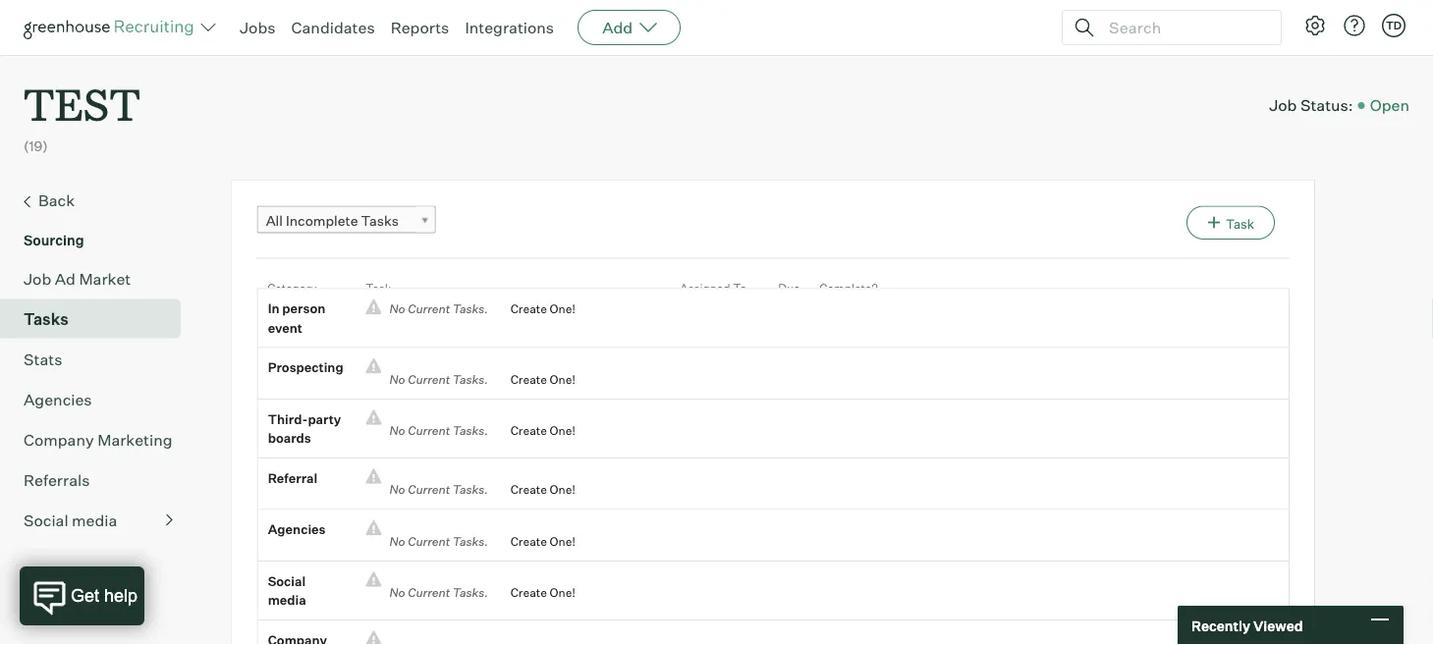 Task type: vqa. For each thing, say whether or not it's contained in the screenshot.
"Current"
yes



Task type: describe. For each thing, give the bounding box(es) containing it.
sourcing
[[24, 232, 84, 249]]

no for referral
[[390, 483, 405, 497]]

complete?
[[819, 281, 878, 296]]

stats
[[24, 350, 62, 369]]

no for agencies
[[390, 534, 405, 549]]

job for job status:
[[1270, 95, 1298, 115]]

create one! link for prospecting
[[496, 370, 576, 389]]

all incomplete tasks
[[266, 212, 399, 229]]

recently
[[1192, 617, 1251, 635]]

current for agencies
[[408, 534, 450, 549]]

Search text field
[[1105, 13, 1264, 42]]

create one! for agencies
[[511, 534, 576, 549]]

create one! for third-party boards
[[511, 424, 576, 439]]

no for third-party boards
[[390, 424, 405, 439]]

tasks. for referral
[[453, 483, 488, 497]]

create for in person event
[[511, 301, 547, 316]]

viewed
[[1254, 617, 1304, 635]]

create for referral
[[511, 483, 547, 497]]

no current tasks. for prospecting
[[382, 372, 496, 387]]

back
[[38, 190, 75, 210]]

0 horizontal spatial tasks
[[24, 309, 69, 329]]

create one! link for agencies
[[496, 532, 576, 552]]

job ad market
[[24, 269, 131, 289]]

reports
[[391, 18, 449, 37]]

prospecting
[[268, 360, 344, 376]]

third-
[[268, 411, 308, 427]]

in person event
[[268, 301, 326, 336]]

assigned to
[[680, 281, 747, 296]]

0 vertical spatial social media
[[24, 511, 117, 530]]

all
[[266, 212, 283, 229]]

no for in person event
[[390, 301, 405, 316]]

1 horizontal spatial agencies
[[268, 522, 326, 538]]

td button
[[1383, 14, 1406, 37]]

tasks. for agencies
[[453, 534, 488, 549]]

social media link
[[24, 509, 173, 532]]

reports link
[[391, 18, 449, 37]]

one! for agencies
[[550, 534, 576, 549]]

no current tasks. for third-party boards
[[382, 424, 496, 439]]

greenhouse recruiting image
[[24, 16, 200, 39]]

in
[[268, 301, 280, 317]]

open
[[1371, 95, 1410, 115]]

1 horizontal spatial social
[[268, 574, 306, 589]]

stats link
[[24, 348, 173, 371]]

create one! link for social media
[[496, 584, 576, 603]]

current for social media
[[408, 586, 450, 601]]

recently viewed
[[1192, 617, 1304, 635]]

add button
[[578, 10, 681, 45]]

add
[[603, 18, 633, 37]]

create one! link for third-party boards
[[496, 422, 576, 441]]

no current tasks. for in person event
[[382, 301, 496, 316]]

create for prospecting
[[511, 372, 547, 387]]

candidates link
[[291, 18, 375, 37]]

current for referral
[[408, 483, 450, 497]]

boards
[[268, 431, 311, 446]]

create for agencies
[[511, 534, 547, 549]]

no current tasks. for social media
[[382, 586, 496, 601]]

candidates
[[291, 18, 375, 37]]

job status:
[[1270, 95, 1354, 115]]

1 vertical spatial media
[[268, 593, 306, 609]]

1 vertical spatial social media
[[268, 574, 306, 609]]

current for prospecting
[[408, 372, 450, 387]]

one! for referral
[[550, 483, 576, 497]]

to
[[733, 281, 747, 296]]

tasks. for third-party boards
[[453, 424, 488, 439]]

marketing
[[97, 430, 172, 450]]

due
[[778, 281, 800, 296]]

tasks. for social media
[[453, 586, 488, 601]]

one! for third-party boards
[[550, 424, 576, 439]]



Task type: locate. For each thing, give the bounding box(es) containing it.
2 no from the top
[[390, 372, 405, 387]]

0 horizontal spatial social
[[24, 511, 68, 530]]

integrations
[[465, 18, 554, 37]]

3 tasks. from the top
[[453, 424, 488, 439]]

job inside "link"
[[24, 269, 51, 289]]

no current tasks. for agencies
[[382, 534, 496, 549]]

company marketing
[[24, 430, 172, 450]]

3 one! from the top
[[550, 424, 576, 439]]

2 create from the top
[[511, 372, 547, 387]]

tasks.
[[453, 301, 488, 316], [453, 372, 488, 387], [453, 424, 488, 439], [453, 483, 488, 497], [453, 534, 488, 549], [453, 586, 488, 601]]

5 create one! link from the top
[[496, 532, 576, 552]]

0 vertical spatial task
[[1227, 216, 1255, 232]]

job for job ad market
[[24, 269, 51, 289]]

referrals link
[[24, 468, 173, 492]]

0 vertical spatial job
[[1270, 95, 1298, 115]]

1 create from the top
[[511, 301, 547, 316]]

4 current from the top
[[408, 483, 450, 497]]

0 horizontal spatial job
[[24, 269, 51, 289]]

media
[[72, 511, 117, 530], [268, 593, 306, 609]]

1 vertical spatial job
[[24, 269, 51, 289]]

3 no from the top
[[390, 424, 405, 439]]

task
[[1227, 216, 1255, 232], [365, 281, 391, 296]]

6 create one! from the top
[[511, 586, 576, 601]]

no current tasks. for referral
[[382, 483, 496, 497]]

create for third-party boards
[[511, 424, 547, 439]]

all incomplete tasks link
[[257, 206, 436, 235]]

create for social media
[[511, 586, 547, 601]]

4 create from the top
[[511, 483, 547, 497]]

1 create one! from the top
[[511, 301, 576, 316]]

current
[[408, 301, 450, 316], [408, 372, 450, 387], [408, 424, 450, 439], [408, 483, 450, 497], [408, 534, 450, 549], [408, 586, 450, 601]]

6 one! from the top
[[550, 586, 576, 601]]

4 one! from the top
[[550, 483, 576, 497]]

1 no current tasks. from the top
[[382, 301, 496, 316]]

tasks. for in person event
[[453, 301, 488, 316]]

event
[[268, 320, 303, 336]]

create one! for social media
[[511, 586, 576, 601]]

6 current from the top
[[408, 586, 450, 601]]

job left status:
[[1270, 95, 1298, 115]]

agencies down referral
[[268, 522, 326, 538]]

category
[[267, 281, 317, 296]]

tasks. for prospecting
[[453, 372, 488, 387]]

2 tasks. from the top
[[453, 372, 488, 387]]

agencies link
[[24, 388, 173, 411]]

current for in person event
[[408, 301, 450, 316]]

3 no current tasks. from the top
[[382, 424, 496, 439]]

social
[[24, 511, 68, 530], [268, 574, 306, 589]]

3 create one! link from the top
[[496, 422, 576, 441]]

social media
[[24, 511, 117, 530], [268, 574, 306, 609]]

0 horizontal spatial media
[[72, 511, 117, 530]]

5 tasks. from the top
[[453, 534, 488, 549]]

4 tasks. from the top
[[453, 483, 488, 497]]

test (19)
[[24, 75, 140, 155]]

create one! for prospecting
[[511, 372, 576, 387]]

4 create one! from the top
[[511, 483, 576, 497]]

2 no current tasks. from the top
[[382, 372, 496, 387]]

0 horizontal spatial task
[[365, 281, 391, 296]]

5 one! from the top
[[550, 534, 576, 549]]

create one! for referral
[[511, 483, 576, 497]]

no for social media
[[390, 586, 405, 601]]

company
[[24, 430, 94, 450]]

no for prospecting
[[390, 372, 405, 387]]

2 create one! from the top
[[511, 372, 576, 387]]

no current tasks.
[[382, 301, 496, 316], [382, 372, 496, 387], [382, 424, 496, 439], [382, 483, 496, 497], [382, 534, 496, 549], [382, 586, 496, 601]]

0 vertical spatial media
[[72, 511, 117, 530]]

party
[[308, 411, 341, 427]]

job left the ad
[[24, 269, 51, 289]]

job
[[1270, 95, 1298, 115], [24, 269, 51, 289]]

6 create one! link from the top
[[496, 584, 576, 603]]

one!
[[550, 301, 576, 316], [550, 372, 576, 387], [550, 424, 576, 439], [550, 483, 576, 497], [550, 534, 576, 549], [550, 586, 576, 601]]

configure image
[[1304, 14, 1328, 37]]

current for third-party boards
[[408, 424, 450, 439]]

2 create one! link from the top
[[496, 370, 576, 389]]

1 create one! link from the top
[[496, 299, 576, 319]]

1 horizontal spatial task
[[1227, 216, 1255, 232]]

referral
[[268, 470, 318, 486]]

6 no from the top
[[390, 586, 405, 601]]

5 no current tasks. from the top
[[382, 534, 496, 549]]

1 horizontal spatial media
[[268, 593, 306, 609]]

3 create from the top
[[511, 424, 547, 439]]

td
[[1387, 19, 1403, 32]]

ad
[[55, 269, 76, 289]]

(19)
[[24, 138, 48, 155]]

job ad market link
[[24, 267, 173, 291]]

jobs
[[240, 18, 276, 37]]

0 vertical spatial social
[[24, 511, 68, 530]]

create one! link for referral
[[496, 481, 576, 500]]

1 horizontal spatial job
[[1270, 95, 1298, 115]]

5 current from the top
[[408, 534, 450, 549]]

1 horizontal spatial tasks
[[361, 212, 399, 229]]

1 tasks. from the top
[[453, 301, 488, 316]]

market
[[79, 269, 131, 289]]

status:
[[1301, 95, 1354, 115]]

create one!
[[511, 301, 576, 316], [511, 372, 576, 387], [511, 424, 576, 439], [511, 483, 576, 497], [511, 534, 576, 549], [511, 586, 576, 601]]

create one! link for in person event
[[496, 299, 576, 319]]

3 create one! from the top
[[511, 424, 576, 439]]

one! for in person event
[[550, 301, 576, 316]]

1 vertical spatial task
[[365, 281, 391, 296]]

5 create one! from the top
[[511, 534, 576, 549]]

task for task
[[365, 281, 391, 296]]

integrations link
[[465, 18, 554, 37]]

agencies
[[24, 390, 92, 409], [268, 522, 326, 538]]

4 no current tasks. from the top
[[382, 483, 496, 497]]

1 horizontal spatial social media
[[268, 574, 306, 609]]

incomplete
[[286, 212, 358, 229]]

tasks
[[361, 212, 399, 229], [24, 309, 69, 329]]

one! for social media
[[550, 586, 576, 601]]

1 vertical spatial tasks
[[24, 309, 69, 329]]

0 horizontal spatial agencies
[[24, 390, 92, 409]]

1 vertical spatial social
[[268, 574, 306, 589]]

no
[[390, 301, 405, 316], [390, 372, 405, 387], [390, 424, 405, 439], [390, 483, 405, 497], [390, 534, 405, 549], [390, 586, 405, 601]]

5 create from the top
[[511, 534, 547, 549]]

3 current from the top
[[408, 424, 450, 439]]

tasks right incomplete
[[361, 212, 399, 229]]

agencies up company
[[24, 390, 92, 409]]

tasks up stats
[[24, 309, 69, 329]]

referrals
[[24, 470, 90, 490]]

2 current from the top
[[408, 372, 450, 387]]

6 create from the top
[[511, 586, 547, 601]]

1 vertical spatial agencies
[[268, 522, 326, 538]]

0 vertical spatial agencies
[[24, 390, 92, 409]]

assigned
[[680, 281, 730, 296]]

person
[[282, 301, 326, 317]]

6 tasks. from the top
[[453, 586, 488, 601]]

jobs link
[[240, 18, 276, 37]]

one! for prospecting
[[550, 372, 576, 387]]

task for sourcing
[[1227, 216, 1255, 232]]

test
[[24, 75, 140, 133]]

6 no current tasks. from the top
[[382, 586, 496, 601]]

1 current from the top
[[408, 301, 450, 316]]

td button
[[1379, 10, 1410, 41]]

create one! for in person event
[[511, 301, 576, 316]]

back link
[[24, 188, 173, 214]]

third-party boards
[[268, 411, 341, 446]]

2 one! from the top
[[550, 372, 576, 387]]

1 one! from the top
[[550, 301, 576, 316]]

create
[[511, 301, 547, 316], [511, 372, 547, 387], [511, 424, 547, 439], [511, 483, 547, 497], [511, 534, 547, 549], [511, 586, 547, 601]]

1 no from the top
[[390, 301, 405, 316]]

4 no from the top
[[390, 483, 405, 497]]

0 horizontal spatial social media
[[24, 511, 117, 530]]

5 no from the top
[[390, 534, 405, 549]]

company marketing link
[[24, 428, 173, 452]]

test link
[[24, 55, 140, 137]]

0 vertical spatial tasks
[[361, 212, 399, 229]]

4 create one! link from the top
[[496, 481, 576, 500]]

create one! link
[[496, 299, 576, 319], [496, 370, 576, 389], [496, 422, 576, 441], [496, 481, 576, 500], [496, 532, 576, 552], [496, 584, 576, 603]]

tasks link
[[24, 307, 173, 331]]



